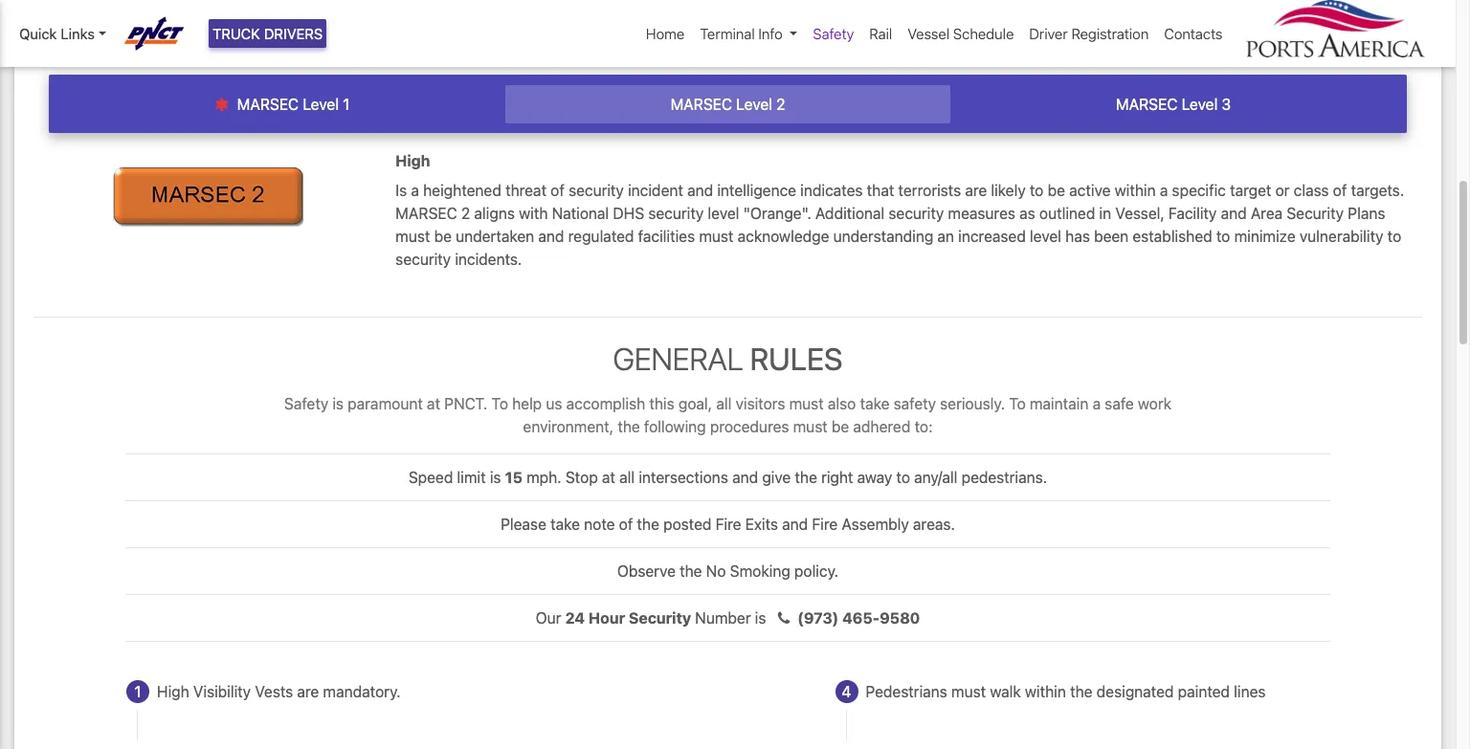 Task type: locate. For each thing, give the bounding box(es) containing it.
fire
[[716, 516, 741, 533], [812, 516, 838, 533]]

security down class
[[1287, 204, 1344, 222]]

be down also
[[832, 418, 849, 435]]

1 horizontal spatial take
[[860, 395, 890, 412]]

fire left exits on the right bottom of the page
[[716, 516, 741, 533]]

driver registration
[[1029, 25, 1149, 42]]

be up outlined
[[1048, 181, 1065, 199]]

goal,
[[678, 395, 712, 412]]

schedule
[[953, 25, 1014, 42]]

within right walk
[[1025, 683, 1066, 701]]

take
[[860, 395, 890, 412], [550, 516, 580, 533]]

also
[[828, 395, 856, 412]]

any/all
[[914, 469, 958, 486]]

exits
[[745, 516, 778, 533]]

at right stop
[[602, 469, 615, 486]]

lines
[[1234, 683, 1266, 701]]

marsec level 1
[[233, 96, 350, 113]]

safety left paramount
[[284, 395, 328, 412]]

safety left rail
[[813, 25, 854, 42]]

to left maintain at right bottom
[[1009, 395, 1026, 412]]

high
[[396, 153, 430, 170], [157, 683, 189, 701]]

all inside safety is paramount at pnct. to help us accomplish this goal, all visitors must also take safety seriously. to maintain a safe work environment,             the following procedures must be adhered to:
[[716, 395, 732, 412]]

links
[[61, 25, 95, 42]]

today's
[[653, 39, 709, 56]]

incidents.
[[455, 250, 522, 268]]

a
[[411, 181, 419, 199], [1160, 181, 1168, 199], [1093, 395, 1101, 412]]

posted
[[663, 516, 712, 533]]

level for marsec level 3
[[1182, 96, 1218, 113]]

is
[[396, 181, 407, 199]]

0 vertical spatial security
[[1287, 204, 1344, 222]]

0 vertical spatial within
[[1115, 181, 1156, 199]]

1 horizontal spatial are
[[965, 181, 987, 199]]

high left visibility
[[157, 683, 189, 701]]

0 vertical spatial be
[[1048, 181, 1065, 199]]

to right away
[[896, 469, 910, 486]]

within inside is a heightened threat of security incident and intelligence indicates that terrorists are likely to be active within a specific target or class of targets. marsec 2 aligns with national dhs security level "orange". additional security measures as outlined in vessel, facility and area security plans must be undertaken and regulated facilities must acknowledge understanding an increased level has been established to minimize vulnerability to security incidents.
[[1115, 181, 1156, 199]]

2
[[776, 96, 785, 113], [461, 204, 470, 222]]

security up the national
[[569, 181, 624, 199]]

level down the 'as'
[[1030, 227, 1061, 245]]

0 vertical spatial level
[[708, 204, 739, 222]]

of right class
[[1333, 181, 1347, 199]]

level left 3
[[1182, 96, 1218, 113]]

safety link
[[805, 15, 862, 52]]

1 vertical spatial safety
[[284, 395, 328, 412]]

1 horizontal spatial of
[[619, 516, 633, 533]]

quick links
[[19, 25, 95, 42]]

1 vertical spatial is
[[490, 469, 501, 486]]

within up vessel,
[[1115, 181, 1156, 199]]

a right is
[[411, 181, 419, 199]]

2 inside is a heightened threat of security incident and intelligence indicates that terrorists are likely to be active within a specific target or class of targets. marsec 2 aligns with national dhs security level "orange". additional security measures as outlined in vessel, facility and area security plans must be undertaken and regulated facilities must acknowledge understanding an increased level has been established to minimize vulnerability to security incidents.
[[461, 204, 470, 222]]

to up the 'as'
[[1030, 181, 1044, 199]]

are right vests
[[297, 683, 319, 701]]

marsec for marsec level 1
[[237, 96, 299, 113]]

1 horizontal spatial at
[[602, 469, 615, 486]]

speed limit is 15 mph. stop at all intersections and give the right away to any/all pedestrians.
[[409, 469, 1047, 486]]

to left help
[[491, 395, 508, 412]]

1 vertical spatial all
[[619, 469, 635, 486]]

15
[[505, 469, 522, 486]]

the left the "no"
[[680, 563, 702, 580]]

likely
[[991, 181, 1026, 199]]

1 horizontal spatial 2
[[776, 96, 785, 113]]

0 horizontal spatial 2
[[461, 204, 470, 222]]

0 vertical spatial 1
[[343, 96, 350, 113]]

observe
[[617, 563, 676, 580]]

is left 15
[[490, 469, 501, 486]]

1 horizontal spatial 1
[[343, 96, 350, 113]]

and right incident
[[687, 181, 713, 199]]

be down heightened
[[434, 227, 452, 245]]

1 horizontal spatial within
[[1115, 181, 1156, 199]]

are
[[965, 181, 987, 199], [297, 683, 319, 701]]

level down pnct today's marsec level is:1
[[736, 96, 772, 113]]

1 horizontal spatial to
[[1009, 395, 1026, 412]]

of
[[551, 181, 565, 199], [1333, 181, 1347, 199], [619, 516, 633, 533]]

0 horizontal spatial at
[[427, 395, 440, 412]]

safety
[[894, 395, 936, 412]]

area
[[1251, 204, 1283, 222]]

1 horizontal spatial is
[[490, 469, 501, 486]]

0 horizontal spatial to
[[491, 395, 508, 412]]

fire up policy.
[[812, 516, 838, 533]]

0 horizontal spatial level
[[708, 204, 739, 222]]

is inside safety is paramount at pnct. to help us accomplish this goal, all visitors must also take safety seriously. to maintain a safe work environment,             the following procedures must be adhered to:
[[332, 395, 344, 412]]

1 horizontal spatial level
[[1030, 227, 1061, 245]]

safe
[[1105, 395, 1134, 412]]

to down facility
[[1216, 227, 1230, 245]]

0 vertical spatial take
[[860, 395, 890, 412]]

24
[[565, 610, 585, 627]]

are up measures
[[965, 181, 987, 199]]

0 horizontal spatial high
[[157, 683, 189, 701]]

the inside safety is paramount at pnct. to help us accomplish this goal, all visitors must also take safety seriously. to maintain a safe work environment,             the following procedures must be adhered to:
[[618, 418, 640, 435]]

to
[[491, 395, 508, 412], [1009, 395, 1026, 412]]

and left give
[[732, 469, 758, 486]]

of right note
[[619, 516, 633, 533]]

as
[[1019, 204, 1035, 222]]

tab list
[[49, 75, 1407, 133]]

1 horizontal spatial fire
[[812, 516, 838, 533]]

terminal
[[700, 25, 755, 42]]

2 down heightened
[[461, 204, 470, 222]]

marsec level 3 link
[[951, 85, 1396, 124]]

to down targets.
[[1387, 227, 1401, 245]]

level down intelligence
[[708, 204, 739, 222]]

0 horizontal spatial take
[[550, 516, 580, 533]]

all right stop
[[619, 469, 635, 486]]

truck
[[213, 25, 260, 42]]

assembly
[[842, 516, 909, 533]]

regulated
[[568, 227, 634, 245]]

2 fire from the left
[[812, 516, 838, 533]]

2 horizontal spatial is
[[755, 610, 766, 627]]

work
[[1138, 395, 1172, 412]]

vessel schedule link
[[900, 15, 1022, 52]]

2 horizontal spatial be
[[1048, 181, 1065, 199]]

the left posted on the bottom left of the page
[[637, 516, 659, 533]]

0 vertical spatial are
[[965, 181, 987, 199]]

accomplish
[[566, 395, 645, 412]]

is left paramount
[[332, 395, 344, 412]]

of right 'threat'
[[551, 181, 565, 199]]

high for high
[[396, 153, 430, 170]]

0 horizontal spatial security
[[629, 610, 691, 627]]

1 horizontal spatial high
[[396, 153, 430, 170]]

adhered
[[853, 418, 911, 435]]

is left phone image
[[755, 610, 766, 627]]

0 horizontal spatial fire
[[716, 516, 741, 533]]

additional
[[815, 204, 885, 222]]

1 vertical spatial 2
[[461, 204, 470, 222]]

a inside safety is paramount at pnct. to help us accomplish this goal, all visitors must also take safety seriously. to maintain a safe work environment,             the following procedures must be adhered to:
[[1093, 395, 1101, 412]]

pedestrians
[[866, 683, 947, 701]]

safety
[[813, 25, 854, 42], [284, 395, 328, 412]]

1 horizontal spatial be
[[832, 418, 849, 435]]

a up vessel,
[[1160, 181, 1168, 199]]

marsec level 2
[[670, 96, 785, 113]]

has
[[1065, 227, 1090, 245]]

0 horizontal spatial within
[[1025, 683, 1066, 701]]

pnct
[[607, 39, 649, 56]]

level down drivers
[[303, 96, 339, 113]]

safety inside safety is paramount at pnct. to help us accomplish this goal, all visitors must also take safety seriously. to maintain a safe work environment,             the following procedures must be adhered to:
[[284, 395, 328, 412]]

0 horizontal spatial safety
[[284, 395, 328, 412]]

drivers
[[264, 25, 323, 42]]

2 down info
[[776, 96, 785, 113]]

and right exits on the right bottom of the page
[[782, 516, 808, 533]]

right
[[821, 469, 853, 486]]

at inside safety is paramount at pnct. to help us accomplish this goal, all visitors must also take safety seriously. to maintain a safe work environment,             the following procedures must be adhered to:
[[427, 395, 440, 412]]

take left note
[[550, 516, 580, 533]]

target
[[1230, 181, 1271, 199]]

and down with
[[538, 227, 564, 245]]

must
[[396, 227, 430, 245], [699, 227, 734, 245], [789, 395, 824, 412], [793, 418, 828, 435], [951, 683, 986, 701]]

threat
[[505, 181, 547, 199]]

0 vertical spatial safety
[[813, 25, 854, 42]]

our 24 hour security number is
[[536, 610, 770, 627]]

all right "goal,"
[[716, 395, 732, 412]]

away
[[857, 469, 892, 486]]

maintain
[[1030, 395, 1089, 412]]

0 horizontal spatial be
[[434, 227, 452, 245]]

a left "safe" at the right bottom of page
[[1093, 395, 1101, 412]]

1 horizontal spatial security
[[1287, 204, 1344, 222]]

1
[[343, 96, 350, 113], [134, 683, 141, 701]]

take up adhered
[[860, 395, 890, 412]]

must left also
[[789, 395, 824, 412]]

1 vertical spatial level
[[1030, 227, 1061, 245]]

0 vertical spatial high
[[396, 153, 430, 170]]

2 vertical spatial is
[[755, 610, 766, 627]]

truck drivers link
[[209, 19, 327, 48]]

note
[[584, 516, 615, 533]]

1 horizontal spatial safety
[[813, 25, 854, 42]]

1 vertical spatial are
[[297, 683, 319, 701]]

1 vertical spatial 1
[[134, 683, 141, 701]]

1 horizontal spatial all
[[716, 395, 732, 412]]

0 vertical spatial 2
[[776, 96, 785, 113]]

2 vertical spatial be
[[832, 418, 849, 435]]

0 vertical spatial at
[[427, 395, 440, 412]]

help
[[512, 395, 542, 412]]

0 horizontal spatial is
[[332, 395, 344, 412]]

high up is
[[396, 153, 430, 170]]

are inside is a heightened threat of security incident and intelligence indicates that terrorists are likely to be active within a specific target or class of targets. marsec 2 aligns with national dhs security level "orange". additional security measures as outlined in vessel, facility and area security plans must be undertaken and regulated facilities must acknowledge understanding an increased level has been established to minimize vulnerability to security incidents.
[[965, 181, 987, 199]]

0 vertical spatial all
[[716, 395, 732, 412]]

please take note of the posted fire exits and fire assembly areas.
[[501, 516, 955, 533]]

driver registration link
[[1022, 15, 1157, 52]]

1 vertical spatial high
[[157, 683, 189, 701]]

the down accomplish
[[618, 418, 640, 435]]

give
[[762, 469, 791, 486]]

to
[[1030, 181, 1044, 199], [1216, 227, 1230, 245], [1387, 227, 1401, 245], [896, 469, 910, 486]]

must right facilities
[[699, 227, 734, 245]]

quick
[[19, 25, 57, 42]]

0 horizontal spatial are
[[297, 683, 319, 701]]

level for marsec level 2
[[736, 96, 772, 113]]

at left 'pnct.'
[[427, 395, 440, 412]]

within
[[1115, 181, 1156, 199], [1025, 683, 1066, 701]]

smoking
[[730, 563, 790, 580]]

security
[[569, 181, 624, 199], [648, 204, 704, 222], [889, 204, 944, 222], [396, 250, 451, 268]]

that
[[867, 181, 894, 199]]

0 vertical spatial is
[[332, 395, 344, 412]]

take inside safety is paramount at pnct. to help us accomplish this goal, all visitors must also take safety seriously. to maintain a safe work environment,             the following procedures must be adhered to:
[[860, 395, 890, 412]]

must down is
[[396, 227, 430, 245]]

1 vertical spatial within
[[1025, 683, 1066, 701]]

following
[[644, 418, 706, 435]]

security down observe
[[629, 610, 691, 627]]

1 horizontal spatial a
[[1093, 395, 1101, 412]]

our
[[536, 610, 561, 627]]



Task type: vqa. For each thing, say whether or not it's contained in the screenshot.
marsec level 3
yes



Task type: describe. For each thing, give the bounding box(es) containing it.
(973) 465-9580
[[798, 610, 920, 627]]

plans
[[1348, 204, 1385, 222]]

minimize
[[1234, 227, 1296, 245]]

rules
[[750, 340, 843, 377]]

aligns
[[474, 204, 515, 222]]

2 horizontal spatial a
[[1160, 181, 1168, 199]]

general
[[613, 340, 743, 377]]

marsec for marsec level 3
[[1116, 96, 1178, 113]]

level for marsec level 1
[[303, 96, 339, 113]]

high visibility vests are mandatory.
[[157, 683, 401, 701]]

facilities
[[638, 227, 695, 245]]

the left designated
[[1070, 683, 1093, 701]]

must up right
[[793, 418, 828, 435]]

terminal info
[[700, 25, 783, 42]]

rail link
[[862, 15, 900, 52]]

1 vertical spatial take
[[550, 516, 580, 533]]

"orange".
[[743, 204, 811, 222]]

outlined
[[1039, 204, 1095, 222]]

security down terrorists
[[889, 204, 944, 222]]

dhs
[[613, 204, 644, 222]]

9580
[[880, 610, 920, 627]]

undertaken
[[456, 227, 534, 245]]

marsec for marsec level 2
[[670, 96, 732, 113]]

4
[[842, 683, 851, 701]]

high for high visibility vests are mandatory.
[[157, 683, 189, 701]]

pnct today's marsec level is:1
[[607, 39, 848, 56]]

designated
[[1097, 683, 1174, 701]]

marsec inside is a heightened threat of security incident and intelligence indicates that terrorists are likely to be active within a specific target or class of targets. marsec 2 aligns with national dhs security level "orange". additional security measures as outlined in vessel, facility and area security plans must be undertaken and regulated facilities must acknowledge understanding an increased level has been established to minimize vulnerability to security incidents.
[[396, 204, 457, 222]]

is a heightened threat of security incident and intelligence indicates that terrorists are likely to be active within a specific target or class of targets. marsec 2 aligns with national dhs security level "orange". additional security measures as outlined in vessel, facility and area security plans must be undertaken and regulated facilities must acknowledge understanding an increased level has been established to minimize vulnerability to security incidents.
[[396, 181, 1404, 268]]

must left walk
[[951, 683, 986, 701]]

1 vertical spatial security
[[629, 610, 691, 627]]

pnct.
[[444, 395, 487, 412]]

0 horizontal spatial 1
[[134, 683, 141, 701]]

level left is:1
[[781, 39, 820, 56]]

specific
[[1172, 181, 1226, 199]]

and down target
[[1221, 204, 1247, 222]]

safety for safety is paramount at pnct. to help us accomplish this goal, all visitors must also take safety seriously. to maintain a safe work environment,             the following procedures must be adhered to:
[[284, 395, 328, 412]]

seriously.
[[940, 395, 1005, 412]]

security inside is a heightened threat of security incident and intelligence indicates that terrorists are likely to be active within a specific target or class of targets. marsec 2 aligns with national dhs security level "orange". additional security measures as outlined in vessel, facility and area security plans must be undertaken and regulated facilities must acknowledge understanding an increased level has been established to minimize vulnerability to security incidents.
[[1287, 204, 1344, 222]]

established
[[1133, 227, 1212, 245]]

observe the no smoking policy.
[[617, 563, 839, 580]]

increased
[[958, 227, 1026, 245]]

marsec level 1 link
[[60, 85, 505, 124]]

security left incidents.
[[396, 250, 451, 268]]

terrorists
[[898, 181, 961, 199]]

procedures
[[710, 418, 789, 435]]

understanding
[[833, 227, 933, 245]]

vessel
[[908, 25, 950, 42]]

contacts link
[[1157, 15, 1230, 52]]

in
[[1099, 204, 1111, 222]]

no
[[706, 563, 726, 580]]

paramount
[[348, 395, 423, 412]]

visibility
[[193, 683, 251, 701]]

marsec level 2 link
[[505, 85, 951, 124]]

rail
[[869, 25, 892, 42]]

1 fire from the left
[[716, 516, 741, 533]]

measures
[[948, 204, 1015, 222]]

security up facilities
[[648, 204, 704, 222]]

or
[[1275, 181, 1290, 199]]

phone image
[[770, 611, 798, 626]]

active
[[1069, 181, 1111, 199]]

facility
[[1169, 204, 1217, 222]]

1 inside tab list
[[343, 96, 350, 113]]

registration
[[1071, 25, 1149, 42]]

heightened
[[423, 181, 501, 199]]

vessel,
[[1115, 204, 1165, 222]]

targets.
[[1351, 181, 1404, 199]]

0 horizontal spatial a
[[411, 181, 419, 199]]

mph.
[[526, 469, 562, 486]]

marsec level 3
[[1116, 96, 1231, 113]]

acknowledge
[[738, 227, 829, 245]]

0 horizontal spatial of
[[551, 181, 565, 199]]

home link
[[638, 15, 692, 52]]

the right give
[[795, 469, 817, 486]]

to:
[[915, 418, 933, 435]]

limit
[[457, 469, 486, 486]]

465-
[[842, 610, 880, 627]]

mandatory.
[[323, 683, 401, 701]]

truck drivers
[[213, 25, 323, 42]]

0 horizontal spatial all
[[619, 469, 635, 486]]

1 vertical spatial at
[[602, 469, 615, 486]]

2 inside tab list
[[776, 96, 785, 113]]

vests
[[255, 683, 293, 701]]

2 to from the left
[[1009, 395, 1026, 412]]

quick links link
[[19, 23, 106, 44]]

incident
[[628, 181, 683, 199]]

info
[[758, 25, 783, 42]]

visitors
[[736, 395, 785, 412]]

(973)
[[798, 610, 839, 627]]

national
[[552, 204, 609, 222]]

safety for safety
[[813, 25, 854, 42]]

2 horizontal spatial of
[[1333, 181, 1347, 199]]

tab list containing marsec level 1
[[49, 75, 1407, 133]]

home
[[646, 25, 685, 42]]

class
[[1294, 181, 1329, 199]]

intersections
[[639, 469, 728, 486]]

this
[[649, 395, 674, 412]]

painted
[[1178, 683, 1230, 701]]

hour
[[589, 610, 625, 627]]

been
[[1094, 227, 1129, 245]]

1 vertical spatial be
[[434, 227, 452, 245]]

stop
[[566, 469, 598, 486]]

1 to from the left
[[491, 395, 508, 412]]

be inside safety is paramount at pnct. to help us accomplish this goal, all visitors must also take safety seriously. to maintain a safe work environment,             the following procedures must be adhered to:
[[832, 418, 849, 435]]



